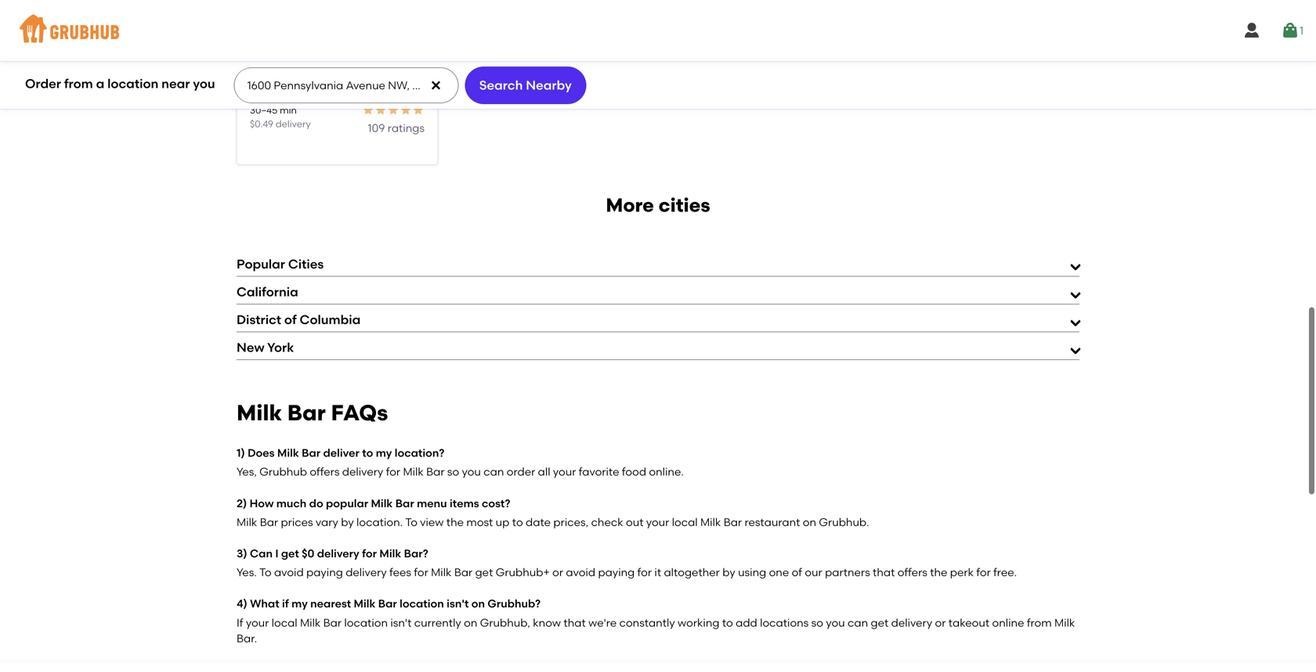Task type: locate. For each thing, give the bounding box(es) containing it.
0 horizontal spatial paying
[[306, 566, 343, 579]]

0 horizontal spatial to
[[362, 447, 373, 460]]

1 vertical spatial so
[[811, 616, 823, 630]]

1 vertical spatial your
[[646, 516, 669, 529]]

much
[[276, 497, 307, 510]]

my
[[376, 447, 392, 460], [292, 598, 308, 611]]

0 horizontal spatial get
[[281, 547, 299, 561]]

bar?
[[404, 547, 428, 561]]

0 horizontal spatial from
[[64, 76, 93, 91]]

yes.
[[237, 566, 257, 579]]

on right currently
[[464, 616, 477, 630]]

most
[[466, 516, 493, 529]]

bakery
[[272, 85, 303, 96]]

avoid
[[274, 566, 304, 579], [566, 566, 595, 579]]

1 horizontal spatial your
[[553, 466, 576, 479]]

so inside 1) does milk bar deliver to my location? yes, grubhub offers delivery for milk bar so you can order all your favorite food online.
[[447, 466, 459, 479]]

cities
[[288, 257, 324, 272]]

date
[[526, 516, 551, 529]]

delivery
[[276, 118, 311, 130], [342, 466, 383, 479], [317, 547, 359, 561], [346, 566, 387, 579], [891, 616, 932, 630]]

prices,
[[553, 516, 589, 529]]

offers down deliver
[[310, 466, 340, 479]]

1 horizontal spatial get
[[475, 566, 493, 579]]

grubhub,
[[480, 616, 530, 630]]

for down location.
[[362, 547, 377, 561]]

to inside 1) does milk bar deliver to my location? yes, grubhub offers delivery for milk bar so you can order all your favorite food online.
[[362, 447, 373, 460]]

working
[[678, 616, 720, 630]]

bar inside 3) can i get $0 delivery for milk bar? yes. to avoid paying delivery fees for milk bar get grubhub+ or avoid paying for it altogether by using one of our partners that offers the perk for free.
[[454, 566, 473, 579]]

paying down $0
[[306, 566, 343, 579]]

the left perk
[[930, 566, 948, 579]]

1 horizontal spatial paying
[[598, 566, 635, 579]]

locations
[[760, 616, 809, 630]]

or left "takeout"
[[935, 616, 946, 630]]

what
[[250, 598, 279, 611]]

by left using
[[722, 566, 735, 579]]

by inside 2) how much do popular milk bar menu items cost? milk bar prices vary by location. to view the most up to date prices, check out your local milk bar restaurant on grubhub.
[[341, 516, 354, 529]]

so right locations
[[811, 616, 823, 630]]

can down partners
[[848, 616, 868, 630]]

1 horizontal spatial avoid
[[566, 566, 595, 579]]

1 vertical spatial to
[[259, 566, 272, 579]]

1 vertical spatial offers
[[898, 566, 927, 579]]

milk right nearest
[[354, 598, 376, 611]]

1 horizontal spatial the
[[930, 566, 948, 579]]

we're
[[588, 616, 617, 630]]

our
[[805, 566, 822, 579]]

1 horizontal spatial of
[[792, 566, 802, 579]]

0 vertical spatial to
[[405, 516, 417, 529]]

0 horizontal spatial location
[[107, 76, 159, 91]]

1 vertical spatial local
[[272, 616, 297, 630]]

avoid down prices,
[[566, 566, 595, 579]]

your
[[553, 466, 576, 479], [646, 516, 669, 529], [246, 616, 269, 630]]

1 horizontal spatial that
[[873, 566, 895, 579]]

of left our
[[792, 566, 802, 579]]

1 horizontal spatial location
[[344, 616, 388, 630]]

out
[[626, 516, 644, 529]]

0 horizontal spatial my
[[292, 598, 308, 611]]

location down nearest
[[344, 616, 388, 630]]

1 horizontal spatial so
[[811, 616, 823, 630]]

main navigation navigation
[[0, 0, 1316, 61]]

0 horizontal spatial the
[[446, 516, 464, 529]]

1 vertical spatial that
[[564, 616, 586, 630]]

to
[[362, 447, 373, 460], [512, 516, 523, 529], [722, 616, 733, 630]]

the
[[446, 516, 464, 529], [930, 566, 948, 579]]

2 vertical spatial location
[[344, 616, 388, 630]]

to
[[405, 516, 417, 529], [259, 566, 272, 579]]

0 vertical spatial to
[[362, 447, 373, 460]]

bar left restaurant
[[724, 516, 742, 529]]

milk bar faqs
[[237, 400, 388, 426]]

5 star icon image from the left
[[412, 104, 425, 116]]

york
[[267, 340, 294, 355]]

1 vertical spatial to
[[512, 516, 523, 529]]

bar inside "link"
[[278, 64, 300, 80]]

delivery down "min"
[[276, 118, 311, 130]]

3 star icon image from the left
[[387, 104, 400, 116]]

location right a
[[107, 76, 159, 91]]

1 vertical spatial my
[[292, 598, 308, 611]]

your right if
[[246, 616, 269, 630]]

0 horizontal spatial or
[[552, 566, 563, 579]]

get inside 4) what if my nearest milk bar location isn't on grubhub? if your local milk bar location isn't currently on grubhub, know that we're constantly working to add locations so you can get delivery or takeout online from milk bar.
[[871, 616, 889, 630]]

for left it
[[637, 566, 652, 579]]

0 vertical spatial offers
[[310, 466, 340, 479]]

to inside 2) how much do popular milk bar menu items cost? milk bar prices vary by location. to view the most up to date prices, check out your local milk bar restaurant on grubhub.
[[405, 516, 417, 529]]

bar down location?
[[426, 466, 445, 479]]

do
[[309, 497, 323, 510]]

my right if
[[292, 598, 308, 611]]

svg image
[[1242, 21, 1261, 40], [430, 79, 442, 92]]

0 horizontal spatial that
[[564, 616, 586, 630]]

bar left faqs
[[287, 400, 326, 426]]

1 horizontal spatial isn't
[[447, 598, 469, 611]]

yes,
[[237, 466, 257, 479]]

or right the grubhub+
[[552, 566, 563, 579]]

0 vertical spatial on
[[803, 516, 816, 529]]

paying
[[306, 566, 343, 579], [598, 566, 635, 579]]

get
[[281, 547, 299, 561], [475, 566, 493, 579], [871, 616, 889, 630]]

your right out
[[646, 516, 669, 529]]

order from a location near you
[[25, 76, 215, 91]]

0 horizontal spatial offers
[[310, 466, 340, 479]]

1 vertical spatial you
[[462, 466, 481, 479]]

svg image left svg image in the right of the page
[[1242, 21, 1261, 40]]

know
[[533, 616, 561, 630]]

0 horizontal spatial can
[[484, 466, 504, 479]]

delivery down deliver
[[342, 466, 383, 479]]

you
[[193, 76, 215, 91], [462, 466, 481, 479], [826, 616, 845, 630]]

the down items
[[446, 516, 464, 529]]

0 horizontal spatial by
[[341, 516, 354, 529]]

star icon image
[[362, 104, 374, 116], [374, 104, 387, 116], [387, 104, 400, 116], [400, 104, 412, 116], [412, 104, 425, 116]]

of
[[284, 312, 297, 327], [792, 566, 802, 579]]

offers left perk
[[898, 566, 927, 579]]

2 vertical spatial your
[[246, 616, 269, 630]]

milk right fees
[[431, 566, 452, 579]]

on
[[803, 516, 816, 529], [471, 598, 485, 611], [464, 616, 477, 630]]

isn't
[[447, 598, 469, 611], [390, 616, 412, 630]]

to left view
[[405, 516, 417, 529]]

you right locations
[[826, 616, 845, 630]]

0 horizontal spatial svg image
[[430, 79, 442, 92]]

0 vertical spatial the
[[446, 516, 464, 529]]

2 vertical spatial to
[[722, 616, 733, 630]]

0 vertical spatial that
[[873, 566, 895, 579]]

of up york
[[284, 312, 297, 327]]

1 vertical spatial by
[[722, 566, 735, 579]]

so inside 4) what if my nearest milk bar location isn't on grubhub? if your local milk bar location isn't currently on grubhub, know that we're constantly working to add locations so you can get delivery or takeout online from milk bar.
[[811, 616, 823, 630]]

partners
[[825, 566, 870, 579]]

delivery left fees
[[346, 566, 387, 579]]

my inside 1) does milk bar deliver to my location? yes, grubhub offers delivery for milk bar so you can order all your favorite food online.
[[376, 447, 392, 460]]

offers inside 1) does milk bar deliver to my location? yes, grubhub offers delivery for milk bar so you can order all your favorite food online.
[[310, 466, 340, 479]]

that right know
[[564, 616, 586, 630]]

on up grubhub,
[[471, 598, 485, 611]]

location
[[107, 76, 159, 91], [400, 598, 444, 611], [344, 616, 388, 630]]

2 paying from the left
[[598, 566, 635, 579]]

a
[[96, 76, 104, 91]]

1 horizontal spatial can
[[848, 616, 868, 630]]

location up currently
[[400, 598, 444, 611]]

0 horizontal spatial your
[[246, 616, 269, 630]]

0 vertical spatial local
[[672, 516, 698, 529]]

0 vertical spatial isn't
[[447, 598, 469, 611]]

bar up bakery
[[278, 64, 300, 80]]

2 vertical spatial you
[[826, 616, 845, 630]]

2 vertical spatial get
[[871, 616, 889, 630]]

you up items
[[462, 466, 481, 479]]

local right out
[[672, 516, 698, 529]]

milk up subscription pass image
[[250, 64, 275, 80]]

1 horizontal spatial offers
[[898, 566, 927, 579]]

1 vertical spatial can
[[848, 616, 868, 630]]

1 horizontal spatial from
[[1027, 616, 1052, 630]]

or inside 4) what if my nearest milk bar location isn't on grubhub? if your local milk bar location isn't currently on grubhub, know that we're constantly working to add locations so you can get delivery or takeout online from milk bar.
[[935, 616, 946, 630]]

2 horizontal spatial get
[[871, 616, 889, 630]]

nearest
[[310, 598, 351, 611]]

0 vertical spatial so
[[447, 466, 459, 479]]

1 vertical spatial the
[[930, 566, 948, 579]]

0 vertical spatial your
[[553, 466, 576, 479]]

1 horizontal spatial by
[[722, 566, 735, 579]]

to inside 2) how much do popular milk bar menu items cost? milk bar prices vary by location. to view the most up to date prices, check out your local milk bar restaurant on grubhub.
[[512, 516, 523, 529]]

to left add
[[722, 616, 733, 630]]

2 horizontal spatial location
[[400, 598, 444, 611]]

or
[[552, 566, 563, 579], [935, 616, 946, 630]]

nearby
[[526, 77, 572, 93]]

add
[[736, 616, 757, 630]]

can left order
[[484, 466, 504, 479]]

more
[[606, 194, 654, 217]]

delivery left "takeout"
[[891, 616, 932, 630]]

1 vertical spatial location
[[400, 598, 444, 611]]

favorite
[[579, 466, 619, 479]]

that inside 4) what if my nearest milk bar location isn't on grubhub? if your local milk bar location isn't currently on grubhub, know that we're constantly working to add locations so you can get delivery or takeout online from milk bar.
[[564, 616, 586, 630]]

0 horizontal spatial of
[[284, 312, 297, 327]]

2 horizontal spatial to
[[722, 616, 733, 630]]

for left free. at the bottom of the page
[[976, 566, 991, 579]]

by down the popular
[[341, 516, 354, 529]]

if
[[282, 598, 289, 611]]

1 horizontal spatial svg image
[[1242, 21, 1261, 40]]

to right yes.
[[259, 566, 272, 579]]

can
[[484, 466, 504, 479], [848, 616, 868, 630]]

of inside 3) can i get $0 delivery for milk bar? yes. to avoid paying delivery fees for milk bar get grubhub+ or avoid paying for it altogether by using one of our partners that offers the perk for free.
[[792, 566, 802, 579]]

0 vertical spatial svg image
[[1242, 21, 1261, 40]]

milk bar
[[250, 64, 300, 80]]

food
[[622, 466, 646, 479]]

bar down most
[[454, 566, 473, 579]]

0 vertical spatial or
[[552, 566, 563, 579]]

1 horizontal spatial to
[[512, 516, 523, 529]]

svg image
[[1281, 21, 1300, 40]]

delivery right $0
[[317, 547, 359, 561]]

0 horizontal spatial local
[[272, 616, 297, 630]]

bar left menu
[[395, 497, 414, 510]]

1 horizontal spatial or
[[935, 616, 946, 630]]

to inside 4) what if my nearest milk bar location isn't on grubhub? if your local milk bar location isn't currently on grubhub, know that we're constantly working to add locations so you can get delivery or takeout online from milk bar.
[[722, 616, 733, 630]]

so up items
[[447, 466, 459, 479]]

does
[[248, 447, 275, 460]]

free.
[[993, 566, 1017, 579]]

that
[[873, 566, 895, 579], [564, 616, 586, 630]]

1 vertical spatial of
[[792, 566, 802, 579]]

local down if
[[272, 616, 297, 630]]

for down the bar?
[[414, 566, 428, 579]]

the inside 3) can i get $0 delivery for milk bar? yes. to avoid paying delivery fees for milk bar get grubhub+ or avoid paying for it altogether by using one of our partners that offers the perk for free.
[[930, 566, 948, 579]]

1 vertical spatial or
[[935, 616, 946, 630]]

that right partners
[[873, 566, 895, 579]]

by
[[341, 516, 354, 529], [722, 566, 735, 579]]

1 horizontal spatial my
[[376, 447, 392, 460]]

bar down how
[[260, 516, 278, 529]]

milk
[[250, 64, 275, 80], [237, 400, 282, 426], [277, 447, 299, 460], [403, 466, 424, 479], [371, 497, 393, 510], [237, 516, 257, 529], [700, 516, 721, 529], [380, 547, 401, 561], [431, 566, 452, 579], [354, 598, 376, 611], [300, 616, 321, 630], [1054, 616, 1075, 630]]

milk right online
[[1054, 616, 1075, 630]]

svg image left search
[[430, 79, 442, 92]]

your inside 2) how much do popular milk bar menu items cost? milk bar prices vary by location. to view the most up to date prices, check out your local milk bar restaurant on grubhub.
[[646, 516, 669, 529]]

2 horizontal spatial you
[[826, 616, 845, 630]]

30–45
[[250, 105, 278, 116]]

paying left it
[[598, 566, 635, 579]]

0 horizontal spatial isn't
[[390, 616, 412, 630]]

all
[[538, 466, 550, 479]]

for
[[386, 466, 400, 479], [362, 547, 377, 561], [414, 566, 428, 579], [637, 566, 652, 579], [976, 566, 991, 579]]

1 vertical spatial on
[[471, 598, 485, 611]]

2 horizontal spatial your
[[646, 516, 669, 529]]

0 vertical spatial by
[[341, 516, 354, 529]]

for down location?
[[386, 466, 400, 479]]

isn't up currently
[[447, 598, 469, 611]]

1 horizontal spatial you
[[462, 466, 481, 479]]

order
[[507, 466, 535, 479]]

1 vertical spatial from
[[1027, 616, 1052, 630]]

your right all
[[553, 466, 576, 479]]

from left a
[[64, 76, 93, 91]]

from right online
[[1027, 616, 1052, 630]]

0 vertical spatial you
[[193, 76, 215, 91]]

offers
[[310, 466, 340, 479], [898, 566, 927, 579]]

0 horizontal spatial so
[[447, 466, 459, 479]]

you right 'near'
[[193, 76, 215, 91]]

$0
[[302, 547, 314, 561]]

order
[[25, 76, 61, 91]]

to right up
[[512, 516, 523, 529]]

search nearby button
[[465, 67, 586, 104]]

0 horizontal spatial to
[[259, 566, 272, 579]]

for inside 1) does milk bar deliver to my location? yes, grubhub offers delivery for milk bar so you can order all your favorite food online.
[[386, 466, 400, 479]]

on left grubhub.
[[803, 516, 816, 529]]

from
[[64, 76, 93, 91], [1027, 616, 1052, 630]]

0 vertical spatial can
[[484, 466, 504, 479]]

my left location?
[[376, 447, 392, 460]]

0 horizontal spatial you
[[193, 76, 215, 91]]

1 horizontal spatial to
[[405, 516, 417, 529]]

1 horizontal spatial local
[[672, 516, 698, 529]]

0 horizontal spatial avoid
[[274, 566, 304, 579]]

to right deliver
[[362, 447, 373, 460]]

2) how much do popular milk bar menu items cost? milk bar prices vary by location. to view the most up to date prices, check out your local milk bar restaurant on grubhub.
[[237, 497, 869, 529]]

one
[[769, 566, 789, 579]]

avoid down i
[[274, 566, 304, 579]]

0 vertical spatial my
[[376, 447, 392, 460]]

isn't left currently
[[390, 616, 412, 630]]



Task type: describe. For each thing, give the bounding box(es) containing it.
how
[[250, 497, 274, 510]]

near
[[162, 76, 190, 91]]

bar down nearest
[[323, 616, 342, 630]]

it
[[654, 566, 661, 579]]

location.
[[356, 516, 403, 529]]

prices
[[281, 516, 313, 529]]

search
[[479, 77, 523, 93]]

search nearby
[[479, 77, 572, 93]]

perk
[[950, 566, 974, 579]]

delivery inside 1) does milk bar deliver to my location? yes, grubhub offers delivery for milk bar so you can order all your favorite food online.
[[342, 466, 383, 479]]

the inside 2) how much do popular milk bar menu items cost? milk bar prices vary by location. to view the most up to date prices, check out your local milk bar restaurant on grubhub.
[[446, 516, 464, 529]]

2 avoid from the left
[[566, 566, 595, 579]]

online
[[992, 616, 1024, 630]]

cost?
[[482, 497, 510, 510]]

altogether
[[664, 566, 720, 579]]

4 star icon image from the left
[[400, 104, 412, 116]]

using
[[738, 566, 766, 579]]

menu
[[417, 497, 447, 510]]

milk down 2)
[[237, 516, 257, 529]]

milk up does
[[237, 400, 282, 426]]

popular cities
[[237, 257, 324, 272]]

constantly
[[619, 616, 675, 630]]

currently
[[414, 616, 461, 630]]

4)
[[237, 598, 247, 611]]

cities
[[659, 194, 710, 217]]

local inside 2) how much do popular milk bar menu items cost? milk bar prices vary by location. to view the most up to date prices, check out your local milk bar restaurant on grubhub.
[[672, 516, 698, 529]]

district of columbia
[[237, 312, 361, 327]]

1)
[[237, 447, 245, 460]]

milk down location?
[[403, 466, 424, 479]]

1 paying from the left
[[306, 566, 343, 579]]

milk down nearest
[[300, 616, 321, 630]]

109 ratings
[[368, 121, 425, 135]]

items
[[450, 497, 479, 510]]

faqs
[[331, 400, 388, 426]]

by inside 3) can i get $0 delivery for milk bar? yes. to avoid paying delivery fees for milk bar get grubhub+ or avoid paying for it altogether by using one of our partners that offers the perk for free.
[[722, 566, 735, 579]]

min
[[280, 105, 297, 116]]

columbia
[[300, 312, 361, 327]]

or inside 3) can i get $0 delivery for milk bar? yes. to avoid paying delivery fees for milk bar get grubhub+ or avoid paying for it altogether by using one of our partners that offers the perk for free.
[[552, 566, 563, 579]]

4) what if my nearest milk bar location isn't on grubhub? if your local milk bar location isn't currently on grubhub, know that we're constantly working to add locations so you can get delivery or takeout online from milk bar.
[[237, 598, 1075, 646]]

on inside 2) how much do popular milk bar menu items cost? milk bar prices vary by location. to view the most up to date prices, check out your local milk bar restaurant on grubhub.
[[803, 516, 816, 529]]

to inside 3) can i get $0 delivery for milk bar? yes. to avoid paying delivery fees for milk bar get grubhub+ or avoid paying for it altogether by using one of our partners that offers the perk for free.
[[259, 566, 272, 579]]

can inside 1) does milk bar deliver to my location? yes, grubhub offers delivery for milk bar so you can order all your favorite food online.
[[484, 466, 504, 479]]

milk bar link
[[250, 63, 425, 81]]

1 star icon image from the left
[[362, 104, 374, 116]]

your inside 4) what if my nearest milk bar location isn't on grubhub? if your local milk bar location isn't currently on grubhub, know that we're constantly working to add locations so you can get delivery or takeout online from milk bar.
[[246, 616, 269, 630]]

delivery inside 30–45 min $0.49 delivery
[[276, 118, 311, 130]]

grubhub.
[[819, 516, 869, 529]]

bar.
[[237, 632, 257, 646]]

popular
[[237, 257, 285, 272]]

district
[[237, 312, 281, 327]]

3) can i get $0 delivery for milk bar? yes. to avoid paying delivery fees for milk bar get grubhub+ or avoid paying for it altogether by using one of our partners that offers the perk for free.
[[237, 547, 1017, 579]]

if
[[237, 616, 243, 630]]

new york
[[237, 340, 294, 355]]

1 vertical spatial svg image
[[430, 79, 442, 92]]

1 avoid from the left
[[274, 566, 304, 579]]

1) does milk bar deliver to my location? yes, grubhub offers delivery for milk bar so you can order all your favorite food online.
[[237, 447, 684, 479]]

2 vertical spatial on
[[464, 616, 477, 630]]

online.
[[649, 466, 684, 479]]

1 vertical spatial get
[[475, 566, 493, 579]]

bar down fees
[[378, 598, 397, 611]]

109
[[368, 121, 385, 135]]

subscription pass image
[[250, 84, 266, 97]]

vary
[[316, 516, 338, 529]]

restaurant
[[745, 516, 800, 529]]

milk up altogether
[[700, 516, 721, 529]]

ratings
[[388, 121, 425, 135]]

bar left deliver
[[302, 447, 321, 460]]

0 vertical spatial get
[[281, 547, 299, 561]]

2 star icon image from the left
[[374, 104, 387, 116]]

location?
[[395, 447, 444, 460]]

30–45 min $0.49 delivery
[[250, 105, 311, 130]]

view
[[420, 516, 444, 529]]

local inside 4) what if my nearest milk bar location isn't on grubhub? if your local milk bar location isn't currently on grubhub, know that we're constantly working to add locations so you can get delivery or takeout online from milk bar.
[[272, 616, 297, 630]]

grubhub
[[260, 466, 307, 479]]

0 vertical spatial location
[[107, 76, 159, 91]]

svg image inside main navigation navigation
[[1242, 21, 1261, 40]]

check
[[591, 516, 623, 529]]

1 button
[[1281, 16, 1304, 45]]

your inside 1) does milk bar deliver to my location? yes, grubhub offers delivery for milk bar so you can order all your favorite food online.
[[553, 466, 576, 479]]

that inside 3) can i get $0 delivery for milk bar? yes. to avoid paying delivery fees for milk bar get grubhub+ or avoid paying for it altogether by using one of our partners that offers the perk for free.
[[873, 566, 895, 579]]

more cities
[[606, 194, 710, 217]]

my inside 4) what if my nearest milk bar location isn't on grubhub? if your local milk bar location isn't currently on grubhub, know that we're constantly working to add locations so you can get delivery or takeout online from milk bar.
[[292, 598, 308, 611]]

milk up fees
[[380, 547, 401, 561]]

you inside 4) what if my nearest milk bar location isn't on grubhub? if your local milk bar location isn't currently on grubhub, know that we're constantly working to add locations so you can get delivery or takeout online from milk bar.
[[826, 616, 845, 630]]

1 vertical spatial isn't
[[390, 616, 412, 630]]

Search Address search field
[[234, 68, 457, 103]]

fees
[[389, 566, 411, 579]]

$0.49
[[250, 118, 273, 130]]

deliver
[[323, 447, 359, 460]]

0 vertical spatial from
[[64, 76, 93, 91]]

new
[[237, 340, 264, 355]]

you inside 1) does milk bar deliver to my location? yes, grubhub offers delivery for milk bar so you can order all your favorite food online.
[[462, 466, 481, 479]]

up
[[496, 516, 510, 529]]

1
[[1300, 24, 1304, 37]]

delivery inside 4) what if my nearest milk bar location isn't on grubhub? if your local milk bar location isn't currently on grubhub, know that we're constantly working to add locations so you can get delivery or takeout online from milk bar.
[[891, 616, 932, 630]]

popular
[[326, 497, 368, 510]]

offers inside 3) can i get $0 delivery for milk bar? yes. to avoid paying delivery fees for milk bar get grubhub+ or avoid paying for it altogether by using one of our partners that offers the perk for free.
[[898, 566, 927, 579]]

grubhub+
[[496, 566, 550, 579]]

milk inside "link"
[[250, 64, 275, 80]]

can
[[250, 547, 273, 561]]

milk up grubhub at the bottom
[[277, 447, 299, 460]]

0 vertical spatial of
[[284, 312, 297, 327]]

i
[[275, 547, 279, 561]]

takeout
[[949, 616, 990, 630]]

3)
[[237, 547, 247, 561]]

can inside 4) what if my nearest milk bar location isn't on grubhub? if your local milk bar location isn't currently on grubhub, know that we're constantly working to add locations so you can get delivery or takeout online from milk bar.
[[848, 616, 868, 630]]

2)
[[237, 497, 247, 510]]

california
[[237, 284, 298, 300]]

from inside 4) what if my nearest milk bar location isn't on grubhub? if your local milk bar location isn't currently on grubhub, know that we're constantly working to add locations so you can get delivery or takeout online from milk bar.
[[1027, 616, 1052, 630]]

milk up location.
[[371, 497, 393, 510]]

grubhub?
[[488, 598, 541, 611]]



Task type: vqa. For each thing, say whether or not it's contained in the screenshot.
1 button
yes



